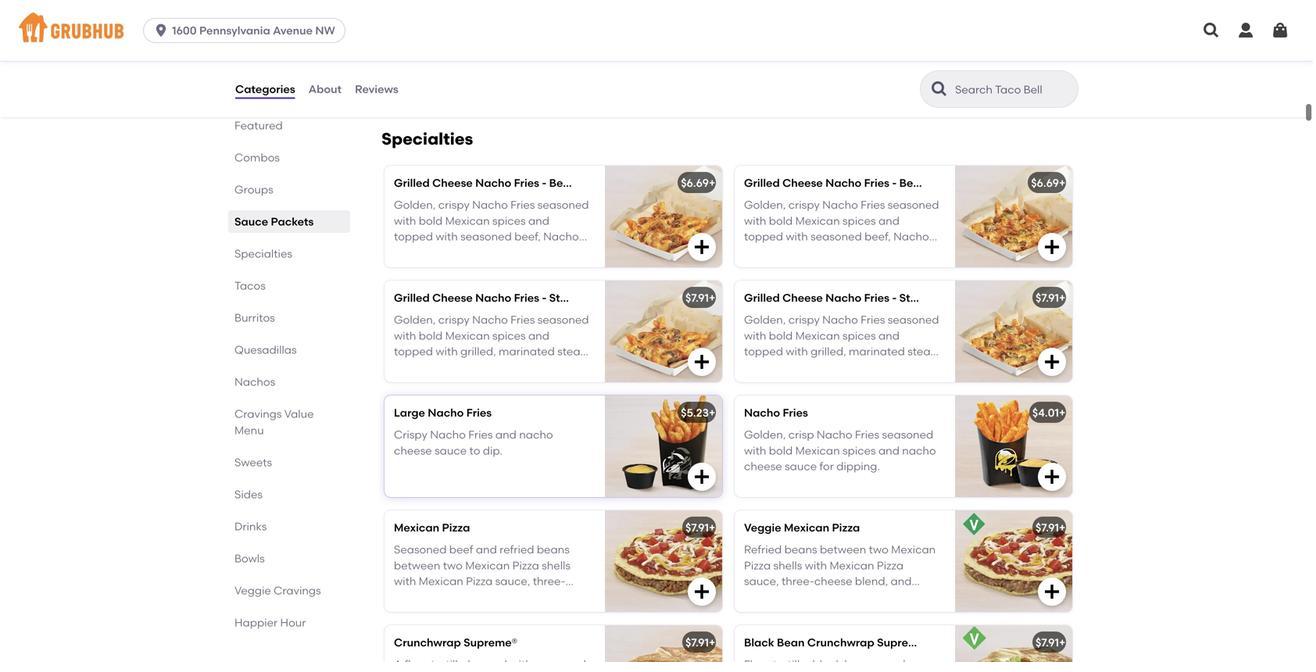 Task type: describe. For each thing, give the bounding box(es) containing it.
refried
[[500, 543, 534, 556]]

mexican pizza
[[394, 521, 470, 534]]

refried
[[744, 543, 782, 556]]

cheese for grilled cheese nacho fries - beef, spicy
[[783, 176, 823, 189]]

veggie for veggie cravings
[[235, 584, 271, 597]]

1600 pennsylvania avenue nw
[[172, 24, 335, 37]]

large
[[394, 406, 425, 419]]

three- inside seasoned beef and refried beans between two mexican pizza shells with mexican pizza sauce, three- cheese blend, and tomatoes on top.
[[533, 575, 566, 588]]

$5.23 +
[[681, 406, 716, 419]]

nacho left beef, on the right top
[[826, 176, 862, 189]]

sauce, inside refried beans between two mexican pizza shells with mexican pizza sauce, three-cheese blend, and tomatoes on top.
[[744, 575, 779, 588]]

grilled cheese nacho fries - steak, spicy
[[744, 291, 965, 304]]

crunchwrap supreme®
[[394, 636, 518, 649]]

beans inside refried beans between two mexican pizza shells with mexican pizza sauce, three-cheese blend, and tomatoes on top.
[[785, 543, 818, 556]]

+ for grilled cheese nacho fries - beef
[[709, 176, 716, 189]]

1600
[[172, 24, 197, 37]]

crisp
[[789, 428, 814, 442]]

fries left steak
[[514, 291, 540, 304]]

$7.91 + for mexican pizza
[[686, 521, 716, 534]]

sauce
[[235, 215, 268, 228]]

two inside refried beans between two mexican pizza shells with mexican pizza sauce, three-cheese blend, and tomatoes on top.
[[869, 543, 889, 556]]

sides
[[235, 488, 263, 501]]

fries up crisp
[[783, 406, 808, 419]]

quesadillas
[[235, 343, 297, 357]]

crispy nacho fries and nacho cheese sauce to dip.
[[394, 428, 553, 457]]

happier
[[235, 616, 278, 629]]

+ for mexican pizza
[[709, 521, 716, 534]]

happier hour
[[235, 616, 306, 629]]

categories button
[[235, 61, 296, 117]]

$7.91 for crunchwrap supreme®
[[686, 636, 709, 649]]

$7.91 + for grilled cheese nacho fries - steak
[[686, 291, 716, 304]]

for
[[820, 460, 834, 473]]

black
[[744, 636, 775, 649]]

veggie mexican pizza
[[744, 521, 860, 534]]

bowls
[[235, 552, 265, 565]]

search icon image
[[930, 80, 949, 99]]

three- inside refried beans between two mexican pizza shells with mexican pizza sauce, three-cheese blend, and tomatoes on top.
[[782, 575, 815, 588]]

- for steak,
[[892, 291, 897, 304]]

black bean crunchwrap supreme® image
[[956, 625, 1073, 662]]

+ for veggie mexican pizza
[[1060, 521, 1066, 534]]

sweets
[[235, 456, 272, 469]]

cheese inside refried beans between two mexican pizza shells with mexican pizza sauce, three-cheese blend, and tomatoes on top.
[[815, 575, 853, 588]]

golden,
[[744, 428, 786, 442]]

spicy for grilled cheese nacho fries - beef, spicy
[[929, 176, 958, 189]]

nacho inside crispy nacho fries and nacho cheese sauce to dip.
[[519, 428, 553, 442]]

cheese for grilled cheese nacho fries - beef
[[432, 176, 473, 189]]

on inside seasoned beef and refried beans between two mexican pizza shells with mexican pizza sauce, three- cheese blend, and tomatoes on top.
[[548, 591, 562, 604]]

drinks
[[235, 520, 267, 533]]

svg image for $7.91
[[693, 582, 712, 601]]

grilled for grilled cheese nacho fries - steak, spicy
[[744, 291, 780, 304]]

avenue
[[273, 24, 313, 37]]

refried beans between two mexican pizza shells with mexican pizza sauce, three-cheese blend, and tomatoes on top.
[[744, 543, 936, 604]]

svg image for $5.23
[[693, 467, 712, 486]]

nw
[[315, 24, 335, 37]]

cravings inside cravings value menu
[[235, 407, 282, 421]]

grilled cheese nacho fries - steak
[[394, 291, 580, 304]]

shells inside seasoned beef and refried beans between two mexican pizza shells with mexican pizza sauce, three- cheese blend, and tomatoes on top.
[[542, 559, 571, 572]]

$7.91 for black bean crunchwrap supreme®
[[1036, 636, 1060, 649]]

cheese for grilled cheese nacho fries - steak
[[432, 291, 473, 304]]

with inside refried beans between two mexican pizza shells with mexican pizza sauce, three-cheese blend, and tomatoes on top.
[[805, 559, 827, 572]]

fries inside crispy nacho fries and nacho cheese sauce to dip.
[[469, 428, 493, 442]]

with inside golden, crisp nacho fries seasoned with bold mexican spices and nacho cheese sauce for dipping.
[[744, 444, 767, 457]]

nacho left steak
[[476, 291, 512, 304]]

sauce, inside seasoned beef and refried beans between two mexican pizza shells with mexican pizza sauce, three- cheese blend, and tomatoes on top.
[[496, 575, 530, 588]]

sauce packets
[[235, 215, 314, 228]]

crispy
[[394, 428, 428, 442]]

beef
[[549, 176, 574, 189]]

groups
[[235, 183, 273, 196]]

mexican pizza image
[[605, 510, 722, 612]]

+ for crunchwrap supreme®
[[709, 636, 716, 649]]

to
[[470, 444, 480, 457]]

grilled cheese nacho fries - beef
[[394, 176, 574, 189]]

$7.91 for grilled cheese nacho fries - steak
[[686, 291, 709, 304]]

$4.01
[[1033, 406, 1060, 419]]

nachos
[[235, 375, 275, 389]]

Search Taco Bell search field
[[954, 82, 1074, 97]]

grilled cheese nacho fries - beef image
[[605, 166, 722, 267]]

steak,
[[900, 291, 933, 304]]

0 vertical spatial specialties
[[382, 129, 473, 149]]

svg image for $4.01
[[1043, 467, 1062, 486]]

+ for grilled cheese nacho fries - beef, spicy
[[1060, 176, 1066, 189]]

veggie cravings
[[235, 584, 321, 597]]

golden, crisp nacho fries seasoned with bold mexican spices and nacho cheese sauce for dipping.
[[744, 428, 936, 473]]

black bean crunchwrap supreme®
[[744, 636, 931, 649]]

cheese inside golden, crisp nacho fries seasoned with bold mexican spices and nacho cheese sauce for dipping.
[[744, 460, 782, 473]]

veggie for veggie mexican pizza
[[744, 521, 782, 534]]

blend, inside seasoned beef and refried beans between two mexican pizza shells with mexican pizza sauce, three- cheese blend, and tomatoes on top.
[[435, 591, 468, 604]]

+ for grilled cheese nacho fries - steak, spicy
[[1060, 291, 1066, 304]]

grilled for grilled cheese nacho fries - beef
[[394, 176, 430, 189]]

- for steak
[[542, 291, 547, 304]]

nacho fries image
[[956, 396, 1073, 497]]

cravings value menu
[[235, 407, 314, 437]]



Task type: vqa. For each thing, say whether or not it's contained in the screenshot.
Mexican Pizza
yes



Task type: locate. For each thing, give the bounding box(es) containing it.
blend, up black bean crunchwrap supreme®
[[855, 575, 888, 588]]

1 horizontal spatial two
[[869, 543, 889, 556]]

spicy right beef, on the right top
[[929, 176, 958, 189]]

specialties
[[382, 129, 473, 149], [235, 247, 292, 260]]

spicy right steak,
[[936, 291, 965, 304]]

nacho inside golden, crisp nacho fries seasoned with bold mexican spices and nacho cheese sauce for dipping.
[[903, 444, 936, 457]]

about
[[309, 82, 342, 96]]

svg image
[[1203, 21, 1221, 40], [1237, 21, 1256, 40], [1271, 21, 1290, 40], [153, 23, 169, 38], [693, 66, 712, 85], [1043, 66, 1062, 85], [1043, 238, 1062, 256], [693, 353, 712, 371], [1043, 353, 1062, 371], [1043, 582, 1062, 601]]

nacho left steak,
[[826, 291, 862, 304]]

1 horizontal spatial tomatoes
[[744, 591, 796, 604]]

crunchwrap supreme® image
[[605, 625, 722, 662]]

beef
[[449, 543, 473, 556]]

fries left steak,
[[865, 291, 890, 304]]

and
[[496, 428, 517, 442], [879, 444, 900, 457], [476, 543, 497, 556], [891, 575, 912, 588], [470, 591, 492, 604]]

nacho
[[476, 176, 512, 189], [826, 176, 862, 189], [476, 291, 512, 304], [826, 291, 862, 304], [428, 406, 464, 419], [744, 406, 780, 419], [430, 428, 466, 442], [817, 428, 853, 442]]

dip.
[[483, 444, 503, 457]]

1 vertical spatial with
[[805, 559, 827, 572]]

with inside seasoned beef and refried beans between two mexican pizza shells with mexican pizza sauce, three- cheese blend, and tomatoes on top.
[[394, 575, 416, 588]]

nacho
[[519, 428, 553, 442], [903, 444, 936, 457]]

tomatoes up black at the right bottom of page
[[744, 591, 796, 604]]

cheese inside crispy nacho fries and nacho cheese sauce to dip.
[[394, 444, 432, 457]]

$7.91 + for grilled cheese nacho fries - steak, spicy
[[1036, 291, 1066, 304]]

1 sauce, from the left
[[496, 575, 530, 588]]

value
[[284, 407, 314, 421]]

steak
[[549, 291, 580, 304]]

tacos
[[235, 279, 266, 292]]

grilled cheese nacho fries - beef, spicy
[[744, 176, 958, 189]]

0 vertical spatial nacho
[[519, 428, 553, 442]]

nacho down 'large nacho fries'
[[430, 428, 466, 442]]

1 vertical spatial nacho
[[903, 444, 936, 457]]

0 horizontal spatial $6.69
[[681, 176, 709, 189]]

nacho right large
[[428, 406, 464, 419]]

1 horizontal spatial $6.69 +
[[1032, 176, 1066, 189]]

packets
[[271, 215, 314, 228]]

nacho inside crispy nacho fries and nacho cheese sauce to dip.
[[430, 428, 466, 442]]

shells inside refried beans between two mexican pizza shells with mexican pizza sauce, three-cheese blend, and tomatoes on top.
[[774, 559, 803, 572]]

$7.91 for grilled cheese nacho fries - steak, spicy
[[1036, 291, 1060, 304]]

1 horizontal spatial specialties
[[382, 129, 473, 149]]

$6.69 for grilled cheese nacho fries - beef, spicy
[[1032, 176, 1060, 189]]

- for beef,
[[892, 176, 897, 189]]

svg image for $6.69
[[693, 238, 712, 256]]

fries up spices
[[855, 428, 880, 442]]

cheese down crispy
[[394, 444, 432, 457]]

1 supreme® from the left
[[464, 636, 518, 649]]

with
[[744, 444, 767, 457], [805, 559, 827, 572], [394, 575, 416, 588]]

1 top. from the left
[[564, 591, 585, 604]]

0 horizontal spatial between
[[394, 559, 441, 572]]

with down golden, on the bottom
[[744, 444, 767, 457]]

between inside seasoned beef and refried beans between two mexican pizza shells with mexican pizza sauce, three- cheese blend, and tomatoes on top.
[[394, 559, 441, 572]]

0 horizontal spatial three-
[[533, 575, 566, 588]]

cheese inside seasoned beef and refried beans between two mexican pizza shells with mexican pizza sauce, three- cheese blend, and tomatoes on top.
[[394, 591, 432, 604]]

$6.69
[[681, 176, 709, 189], [1032, 176, 1060, 189]]

$6.69 +
[[681, 176, 716, 189], [1032, 176, 1066, 189]]

2 top. from the left
[[814, 591, 835, 604]]

burritos
[[235, 311, 275, 324]]

fries left beef, on the right top
[[865, 176, 890, 189]]

grilled for grilled cheese nacho fries - beef, spicy
[[744, 176, 780, 189]]

0 horizontal spatial top.
[[564, 591, 585, 604]]

spicy
[[929, 176, 958, 189], [936, 291, 965, 304]]

nacho inside golden, crisp nacho fries seasoned with bold mexican spices and nacho cheese sauce for dipping.
[[817, 428, 853, 442]]

1 horizontal spatial veggie
[[744, 521, 782, 534]]

with down veggie mexican pizza
[[805, 559, 827, 572]]

1 horizontal spatial on
[[798, 591, 812, 604]]

$5.23
[[681, 406, 709, 419]]

2 on from the left
[[798, 591, 812, 604]]

pennsylvania
[[199, 24, 270, 37]]

hour
[[280, 616, 306, 629]]

- left beef
[[542, 176, 547, 189]]

svg image
[[693, 238, 712, 256], [693, 467, 712, 486], [1043, 467, 1062, 486], [693, 582, 712, 601]]

fries left beef
[[514, 176, 540, 189]]

- left steak
[[542, 291, 547, 304]]

0 horizontal spatial specialties
[[235, 247, 292, 260]]

on inside refried beans between two mexican pizza shells with mexican pizza sauce, three-cheese blend, and tomatoes on top.
[[798, 591, 812, 604]]

$4.01 +
[[1033, 406, 1066, 419]]

1 horizontal spatial supreme®
[[877, 636, 931, 649]]

pizza
[[442, 521, 470, 534], [832, 521, 860, 534], [513, 559, 539, 572], [744, 559, 771, 572], [877, 559, 904, 572], [466, 575, 493, 588]]

2 supreme® from the left
[[877, 636, 931, 649]]

nacho fries
[[744, 406, 808, 419]]

menu
[[235, 424, 264, 437]]

top. inside seasoned beef and refried beans between two mexican pizza shells with mexican pizza sauce, three- cheese blend, and tomatoes on top.
[[564, 591, 585, 604]]

beans
[[537, 543, 570, 556], [785, 543, 818, 556]]

svg image inside 1600 pennsylvania avenue nw "button"
[[153, 23, 169, 38]]

1 horizontal spatial sauce
[[785, 460, 817, 473]]

$6.69 + for grilled cheese nacho fries - beef, spicy
[[1032, 176, 1066, 189]]

top.
[[564, 591, 585, 604], [814, 591, 835, 604]]

0 horizontal spatial supreme®
[[464, 636, 518, 649]]

bold
[[769, 444, 793, 457]]

large nacho fries image
[[605, 396, 722, 497]]

large nacho fries
[[394, 406, 492, 419]]

1 horizontal spatial top.
[[814, 591, 835, 604]]

$7.91 for mexican pizza
[[686, 521, 709, 534]]

supreme®
[[464, 636, 518, 649], [877, 636, 931, 649]]

nacho up spices
[[817, 428, 853, 442]]

reviews
[[355, 82, 399, 96]]

cheese
[[394, 444, 432, 457], [744, 460, 782, 473], [815, 575, 853, 588], [394, 591, 432, 604]]

beans right refried
[[537, 543, 570, 556]]

0 horizontal spatial $6.69 +
[[681, 176, 716, 189]]

0 horizontal spatial beans
[[537, 543, 570, 556]]

cravings up the menu
[[235, 407, 282, 421]]

1 beans from the left
[[537, 543, 570, 556]]

1 vertical spatial blend,
[[435, 591, 468, 604]]

beef,
[[900, 176, 926, 189]]

spicy for grilled cheese nacho fries - steak, spicy
[[936, 291, 965, 304]]

tomatoes inside seasoned beef and refried beans between two mexican pizza shells with mexican pizza sauce, three- cheese blend, and tomatoes on top.
[[494, 591, 545, 604]]

cheese down the seasoned in the bottom of the page
[[394, 591, 432, 604]]

1 $6.69 from the left
[[681, 176, 709, 189]]

diablo sauce packet image
[[956, 0, 1073, 96]]

- left steak,
[[892, 291, 897, 304]]

two inside seasoned beef and refried beans between two mexican pizza shells with mexican pizza sauce, three- cheese blend, and tomatoes on top.
[[443, 559, 463, 572]]

+ for large nacho fries
[[709, 406, 716, 419]]

1 vertical spatial spicy
[[936, 291, 965, 304]]

grilled cheese nacho fries - steak, spicy image
[[956, 281, 1073, 382]]

0 vertical spatial cravings
[[235, 407, 282, 421]]

+ for grilled cheese nacho fries - steak
[[709, 291, 716, 304]]

1 horizontal spatial with
[[744, 444, 767, 457]]

seasoned
[[394, 543, 447, 556]]

1 horizontal spatial $6.69
[[1032, 176, 1060, 189]]

fries
[[514, 176, 540, 189], [865, 176, 890, 189], [514, 291, 540, 304], [865, 291, 890, 304], [467, 406, 492, 419], [783, 406, 808, 419], [469, 428, 493, 442], [855, 428, 880, 442]]

tomatoes inside refried beans between two mexican pizza shells with mexican pizza sauce, three-cheese blend, and tomatoes on top.
[[744, 591, 796, 604]]

1 vertical spatial cravings
[[274, 584, 321, 597]]

veggie mexican pizza image
[[956, 510, 1073, 612]]

three-
[[533, 575, 566, 588], [782, 575, 815, 588]]

-
[[542, 176, 547, 189], [892, 176, 897, 189], [542, 291, 547, 304], [892, 291, 897, 304]]

grilled cheese nacho fries - steak image
[[605, 281, 722, 382]]

between
[[820, 543, 867, 556], [394, 559, 441, 572]]

0 horizontal spatial sauce
[[435, 444, 467, 457]]

2 crunchwrap from the left
[[808, 636, 875, 649]]

0 horizontal spatial veggie
[[235, 584, 271, 597]]

specialties down the reviews "button"
[[382, 129, 473, 149]]

0 vertical spatial two
[[869, 543, 889, 556]]

2 vertical spatial with
[[394, 575, 416, 588]]

+
[[709, 176, 716, 189], [1060, 176, 1066, 189], [709, 291, 716, 304], [1060, 291, 1066, 304], [709, 406, 716, 419], [1060, 406, 1066, 419], [709, 521, 716, 534], [1060, 521, 1066, 534], [709, 636, 716, 649], [1060, 636, 1066, 649]]

crunchwrap
[[394, 636, 461, 649], [808, 636, 875, 649]]

0 vertical spatial veggie
[[744, 521, 782, 534]]

grilled
[[394, 176, 430, 189], [744, 176, 780, 189], [394, 291, 430, 304], [744, 291, 780, 304]]

specialties down sauce packets
[[235, 247, 292, 260]]

and inside golden, crisp nacho fries seasoned with bold mexican spices and nacho cheese sauce for dipping.
[[879, 444, 900, 457]]

sauce
[[435, 444, 467, 457], [785, 460, 817, 473]]

0 horizontal spatial blend,
[[435, 591, 468, 604]]

1 horizontal spatial crunchwrap
[[808, 636, 875, 649]]

$6.69 + for grilled cheese nacho fries - beef
[[681, 176, 716, 189]]

dipping.
[[837, 460, 880, 473]]

$7.91 + for veggie mexican pizza
[[1036, 521, 1066, 534]]

on
[[548, 591, 562, 604], [798, 591, 812, 604]]

+ for nacho fries
[[1060, 406, 1066, 419]]

0 horizontal spatial crunchwrap
[[394, 636, 461, 649]]

mexican
[[796, 444, 840, 457], [394, 521, 440, 534], [784, 521, 830, 534], [892, 543, 936, 556], [465, 559, 510, 572], [830, 559, 875, 572], [419, 575, 464, 588]]

0 horizontal spatial nacho
[[519, 428, 553, 442]]

sauce left to
[[435, 444, 467, 457]]

$7.91 + for black bean crunchwrap supreme®
[[1036, 636, 1066, 649]]

$7.91
[[686, 291, 709, 304], [1036, 291, 1060, 304], [686, 521, 709, 534], [1036, 521, 1060, 534], [686, 636, 709, 649], [1036, 636, 1060, 649]]

beans inside seasoned beef and refried beans between two mexican pizza shells with mexican pizza sauce, three- cheese blend, and tomatoes on top.
[[537, 543, 570, 556]]

cheese
[[432, 176, 473, 189], [783, 176, 823, 189], [432, 291, 473, 304], [783, 291, 823, 304]]

1 horizontal spatial three-
[[782, 575, 815, 588]]

0 horizontal spatial tomatoes
[[494, 591, 545, 604]]

1 vertical spatial between
[[394, 559, 441, 572]]

blend,
[[855, 575, 888, 588], [435, 591, 468, 604]]

fries inside golden, crisp nacho fries seasoned with bold mexican spices and nacho cheese sauce for dipping.
[[855, 428, 880, 442]]

0 vertical spatial between
[[820, 543, 867, 556]]

2 shells from the left
[[774, 559, 803, 572]]

veggie up refried
[[744, 521, 782, 534]]

0 vertical spatial sauce
[[435, 444, 467, 457]]

0 horizontal spatial sauce,
[[496, 575, 530, 588]]

cravings up "hour"
[[274, 584, 321, 597]]

and inside crispy nacho fries and nacho cheese sauce to dip.
[[496, 428, 517, 442]]

fries up crispy nacho fries and nacho cheese sauce to dip.
[[467, 406, 492, 419]]

blend, inside refried beans between two mexican pizza shells with mexican pizza sauce, three-cheese blend, and tomatoes on top.
[[855, 575, 888, 588]]

2 $6.69 + from the left
[[1032, 176, 1066, 189]]

$7.91 + for crunchwrap supreme®
[[686, 636, 716, 649]]

1 $6.69 + from the left
[[681, 176, 716, 189]]

combos
[[235, 151, 280, 164]]

1 horizontal spatial between
[[820, 543, 867, 556]]

tomatoes
[[494, 591, 545, 604], [744, 591, 796, 604]]

1 crunchwrap from the left
[[394, 636, 461, 649]]

bean
[[777, 636, 805, 649]]

1 three- from the left
[[533, 575, 566, 588]]

2 three- from the left
[[782, 575, 815, 588]]

veggie down bowls
[[235, 584, 271, 597]]

1 shells from the left
[[542, 559, 571, 572]]

featured
[[235, 119, 283, 132]]

veggie
[[744, 521, 782, 534], [235, 584, 271, 597]]

1600 pennsylvania avenue nw button
[[143, 18, 352, 43]]

1 vertical spatial veggie
[[235, 584, 271, 597]]

0 horizontal spatial shells
[[542, 559, 571, 572]]

between inside refried beans between two mexican pizza shells with mexican pizza sauce, three-cheese blend, and tomatoes on top.
[[820, 543, 867, 556]]

nacho left beef
[[476, 176, 512, 189]]

1 horizontal spatial nacho
[[903, 444, 936, 457]]

1 on from the left
[[548, 591, 562, 604]]

1 vertical spatial specialties
[[235, 247, 292, 260]]

nacho up golden, on the bottom
[[744, 406, 780, 419]]

mexican inside golden, crisp nacho fries seasoned with bold mexican spices and nacho cheese sauce for dipping.
[[796, 444, 840, 457]]

grilled cheese nacho fries - beef, spicy image
[[956, 166, 1073, 267]]

mild sauce packet image
[[605, 0, 722, 96]]

1 vertical spatial sauce
[[785, 460, 817, 473]]

with down the seasoned in the bottom of the page
[[394, 575, 416, 588]]

$7.91 +
[[686, 291, 716, 304], [1036, 291, 1066, 304], [686, 521, 716, 534], [1036, 521, 1066, 534], [686, 636, 716, 649], [1036, 636, 1066, 649]]

2 beans from the left
[[785, 543, 818, 556]]

- for beef
[[542, 176, 547, 189]]

cheese for grilled cheese nacho fries - steak, spicy
[[783, 291, 823, 304]]

cravings
[[235, 407, 282, 421], [274, 584, 321, 597]]

1 tomatoes from the left
[[494, 591, 545, 604]]

1 horizontal spatial sauce,
[[744, 575, 779, 588]]

1 horizontal spatial shells
[[774, 559, 803, 572]]

sauce inside golden, crisp nacho fries seasoned with bold mexican spices and nacho cheese sauce for dipping.
[[785, 460, 817, 473]]

2 $6.69 from the left
[[1032, 176, 1060, 189]]

sauce down bold
[[785, 460, 817, 473]]

- left beef, on the right top
[[892, 176, 897, 189]]

two
[[869, 543, 889, 556], [443, 559, 463, 572]]

about button
[[308, 61, 343, 117]]

0 horizontal spatial with
[[394, 575, 416, 588]]

0 horizontal spatial two
[[443, 559, 463, 572]]

2 sauce, from the left
[[744, 575, 779, 588]]

0 horizontal spatial on
[[548, 591, 562, 604]]

cheese up black bean crunchwrap supreme®
[[815, 575, 853, 588]]

sauce inside crispy nacho fries and nacho cheese sauce to dip.
[[435, 444, 467, 457]]

seasoned beef and refried beans between two mexican pizza shells with mexican pizza sauce, three- cheese blend, and tomatoes on top.
[[394, 543, 585, 604]]

fries up to
[[469, 428, 493, 442]]

tomatoes down refried
[[494, 591, 545, 604]]

main navigation navigation
[[0, 0, 1314, 61]]

grilled for grilled cheese nacho fries - steak
[[394, 291, 430, 304]]

spices
[[843, 444, 876, 457]]

1 horizontal spatial beans
[[785, 543, 818, 556]]

cheese down bold
[[744, 460, 782, 473]]

blend, up 'crunchwrap supreme®'
[[435, 591, 468, 604]]

top. inside refried beans between two mexican pizza shells with mexican pizza sauce, three-cheese blend, and tomatoes on top.
[[814, 591, 835, 604]]

0 vertical spatial blend,
[[855, 575, 888, 588]]

$6.69 for grilled cheese nacho fries - beef
[[681, 176, 709, 189]]

+ for black bean crunchwrap supreme®
[[1060, 636, 1066, 649]]

between down the seasoned in the bottom of the page
[[394, 559, 441, 572]]

and inside refried beans between two mexican pizza shells with mexican pizza sauce, three-cheese blend, and tomatoes on top.
[[891, 575, 912, 588]]

0 vertical spatial with
[[744, 444, 767, 457]]

shells
[[542, 559, 571, 572], [774, 559, 803, 572]]

$7.91 for veggie mexican pizza
[[1036, 521, 1060, 534]]

seasoned
[[882, 428, 934, 442]]

0 vertical spatial spicy
[[929, 176, 958, 189]]

between down veggie mexican pizza
[[820, 543, 867, 556]]

2 horizontal spatial with
[[805, 559, 827, 572]]

1 vertical spatial two
[[443, 559, 463, 572]]

1 horizontal spatial blend,
[[855, 575, 888, 588]]

reviews button
[[354, 61, 399, 117]]

beans down veggie mexican pizza
[[785, 543, 818, 556]]

categories
[[235, 82, 295, 96]]

2 tomatoes from the left
[[744, 591, 796, 604]]



